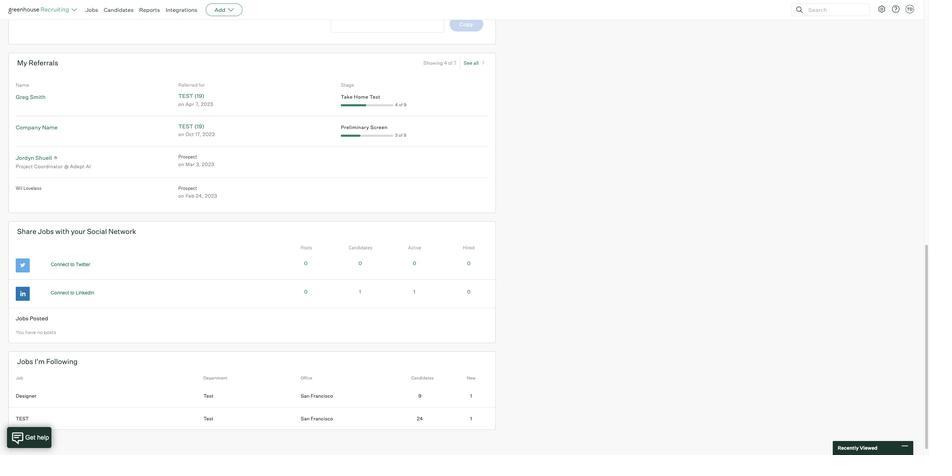 Task type: vqa. For each thing, say whether or not it's contained in the screenshot.
previous
no



Task type: locate. For each thing, give the bounding box(es) containing it.
to left twitter
[[70, 262, 74, 267]]

prospect on mar 3, 2023
[[178, 154, 214, 167]]

test link
[[9, 408, 204, 430]]

0 vertical spatial san francisco
[[301, 393, 333, 399]]

posted
[[30, 315, 48, 322]]

0 vertical spatial francisco
[[311, 393, 333, 399]]

test (19) link up the apr
[[178, 93, 205, 100]]

your right 'at'
[[178, 1, 188, 7]]

2 horizontal spatial candidates
[[412, 376, 434, 381]]

1 (19) from the top
[[195, 93, 205, 100]]

integrations link
[[166, 6, 198, 13]]

0 horizontal spatial name
[[16, 82, 29, 88]]

(19) inside test (19) on oct 17, 2023
[[195, 123, 205, 130]]

9 up 3 of 9
[[404, 102, 407, 107]]

jobs link
[[85, 6, 98, 13]]

2023 right 3,
[[202, 162, 214, 167]]

san for 9
[[301, 393, 310, 399]]

1 vertical spatial test
[[204, 393, 214, 399]]

9 for company name
[[404, 133, 407, 138]]

connect to twitter
[[51, 262, 90, 267]]

4 of 9
[[395, 102, 407, 107]]

1 horizontal spatial with
[[104, 1, 112, 7]]

1 vertical spatial 4
[[395, 102, 398, 107]]

following image
[[54, 156, 58, 160]]

2 (19) from the top
[[195, 123, 205, 130]]

td button
[[905, 4, 916, 15]]

wil loveless
[[16, 185, 42, 191]]

2 san from the top
[[301, 416, 310, 422]]

0 vertical spatial san
[[301, 393, 310, 399]]

of for smith
[[399, 102, 403, 107]]

2 to from the top
[[70, 290, 74, 296]]

1 vertical spatial connect
[[51, 290, 69, 296]]

link up time
[[95, 1, 103, 7]]

4
[[444, 60, 447, 66], [395, 102, 398, 107]]

department
[[204, 376, 227, 381]]

1 vertical spatial 9
[[404, 133, 407, 138]]

san for 24
[[301, 416, 310, 422]]

1 horizontal spatial share
[[72, 1, 84, 7]]

on inside test (19) on oct 17, 2023
[[178, 131, 184, 137]]

clicks
[[122, 8, 136, 14]]

posts
[[44, 330, 56, 336]]

office
[[301, 376, 312, 381]]

24 link
[[398, 408, 447, 430]]

0 horizontal spatial share
[[17, 227, 36, 236]]

test inside test (19) on apr 7, 2023
[[178, 93, 193, 100]]

0 vertical spatial (19)
[[195, 93, 205, 100]]

active
[[408, 245, 421, 251]]

1 vertical spatial san
[[301, 416, 310, 422]]

0 vertical spatial connect
[[51, 262, 69, 267]]

4 left the 7
[[444, 60, 447, 66]]

on inside prospect on feb 24, 2023
[[178, 193, 184, 199]]

connect left twitter
[[51, 262, 69, 267]]

1 horizontal spatial candidates
[[349, 245, 373, 251]]

1 vertical spatial francisco
[[311, 416, 333, 422]]

on down interested
[[137, 8, 143, 14]]

1 horizontal spatial name
[[42, 124, 58, 131]]

name up greg
[[16, 82, 29, 88]]

take
[[341, 94, 353, 100]]

i'm
[[35, 357, 45, 366]]

2023 right 17,
[[203, 131, 215, 137]]

san francisco
[[301, 393, 333, 399], [301, 416, 333, 422]]

with up someone
[[104, 1, 112, 7]]

0 vertical spatial candidates
[[104, 6, 134, 13]]

francisco for 9
[[311, 393, 333, 399]]

1 vertical spatial test (19) link
[[178, 123, 205, 130]]

jobs for jobs link
[[85, 6, 98, 13]]

san
[[301, 393, 310, 399], [301, 416, 310, 422]]

0
[[304, 260, 308, 266], [359, 260, 362, 266], [413, 260, 416, 266], [467, 260, 471, 266], [304, 289, 308, 295], [467, 289, 471, 295]]

connect for 0
[[51, 262, 69, 267]]

(19)
[[195, 93, 205, 100], [195, 123, 205, 130]]

2023 right the 7,
[[201, 101, 213, 107]]

jobs for jobs i'm following
[[17, 357, 33, 366]]

1 vertical spatial for
[[199, 82, 205, 88]]

1 vertical spatial share
[[17, 227, 36, 236]]

0 vertical spatial test
[[178, 93, 193, 100]]

candidates
[[104, 6, 134, 13], [349, 245, 373, 251], [412, 376, 434, 381]]

test up oct
[[178, 123, 193, 130]]

your down the in
[[144, 8, 155, 14]]

francisco
[[311, 393, 333, 399], [311, 416, 333, 422]]

designer
[[16, 393, 36, 399]]

for down company
[[195, 8, 201, 14]]

2 vertical spatial test
[[204, 416, 214, 422]]

9 for greg smith
[[404, 102, 407, 107]]

0 vertical spatial with
[[104, 1, 112, 7]]

None text field
[[331, 17, 444, 32]]

(19) inside test (19) on apr 7, 2023
[[195, 93, 205, 100]]

2 vertical spatial 9
[[419, 393, 422, 399]]

2 san francisco from the top
[[301, 416, 333, 422]]

shuell
[[35, 154, 52, 161]]

jordyn shuell link
[[16, 154, 52, 161]]

2 connect from the top
[[51, 290, 69, 296]]

1 horizontal spatial 4
[[444, 60, 447, 66]]

Search text field
[[807, 5, 864, 15]]

prospect up mar
[[178, 154, 197, 160]]

connect to twitter button
[[43, 259, 98, 271]]

test (19) link
[[178, 93, 205, 100], [178, 123, 205, 130]]

with up connect to twitter
[[55, 227, 69, 236]]

name
[[16, 82, 29, 88], [42, 124, 58, 131]]

a right as
[[297, 8, 300, 14]]

0 vertical spatial 9
[[404, 102, 407, 107]]

see all
[[464, 60, 479, 66]]

1 vertical spatial to
[[70, 290, 74, 296]]

test
[[178, 93, 193, 100], [178, 123, 193, 130], [16, 416, 29, 422]]

test inside test (19) on oct 17, 2023
[[178, 123, 193, 130]]

2023 inside prospect on mar 3, 2023
[[202, 162, 214, 167]]

test down "designer"
[[16, 416, 29, 422]]

1 vertical spatial with
[[55, 227, 69, 236]]

your up time
[[85, 1, 94, 7]]

with
[[104, 1, 112, 7], [55, 227, 69, 236]]

1 to from the top
[[70, 262, 74, 267]]

0 vertical spatial share
[[72, 1, 84, 7]]

feb
[[186, 193, 195, 199]]

you have no posts
[[16, 330, 56, 336]]

2 vertical spatial of
[[399, 133, 403, 138]]

add button
[[206, 4, 243, 16]]

1 san from the top
[[301, 393, 310, 399]]

on left feb
[[178, 193, 184, 199]]

referred for
[[178, 82, 205, 88]]

for right referred
[[199, 82, 205, 88]]

share for share jobs with your social network
[[17, 227, 36, 236]]

prospect up feb
[[178, 185, 197, 191]]

1 prospect from the top
[[178, 154, 197, 160]]

1 vertical spatial candidates
[[349, 245, 373, 251]]

your left social
[[71, 227, 85, 236]]

2023 right 24,
[[205, 193, 217, 199]]

2 a from the left
[[297, 8, 300, 14]]

0 horizontal spatial a
[[203, 8, 205, 14]]

connect left linkedin
[[51, 290, 69, 296]]

1 connect from the top
[[51, 262, 69, 267]]

a
[[203, 8, 205, 14], [297, 8, 300, 14]]

of up 3 of 9
[[399, 102, 403, 107]]

jobs for jobs posted
[[16, 315, 29, 322]]

4 up 3
[[395, 102, 398, 107]]

1 vertical spatial san francisco
[[301, 416, 333, 422]]

2 francisco from the top
[[311, 416, 333, 422]]

0 horizontal spatial link
[[95, 1, 103, 7]]

1 vertical spatial prospect
[[178, 185, 197, 191]]

share
[[72, 1, 84, 7], [17, 227, 36, 236]]

0 horizontal spatial 4
[[395, 102, 398, 107]]

showing
[[424, 60, 443, 66]]

ai
[[86, 163, 91, 169]]

test (19) on oct 17, 2023
[[178, 123, 215, 137]]

9 up 24
[[419, 393, 422, 399]]

your
[[85, 1, 94, 7], [178, 1, 188, 7], [144, 8, 155, 14], [217, 8, 228, 14], [71, 227, 85, 236]]

2 prospect from the top
[[178, 185, 197, 191]]

0 vertical spatial test (19) link
[[178, 93, 205, 100]]

of for name
[[399, 133, 403, 138]]

9 right 3
[[404, 133, 407, 138]]

0 vertical spatial name
[[16, 82, 29, 88]]

1 vertical spatial of
[[399, 102, 403, 107]]

(19) up 17,
[[195, 123, 205, 130]]

connect inside 'connect to linkedin' "button"
[[51, 290, 69, 296]]

greg
[[16, 94, 29, 101]]

1 san francisco from the top
[[301, 393, 333, 399]]

a left job,
[[203, 8, 205, 14]]

team
[[244, 8, 256, 14]]

1 francisco from the top
[[311, 393, 333, 399]]

stage
[[341, 82, 354, 88]]

1 horizontal spatial a
[[297, 8, 300, 14]]

on
[[137, 8, 143, 14], [178, 101, 184, 107], [178, 131, 184, 137], [178, 162, 184, 167], [178, 193, 184, 199]]

2 vertical spatial test
[[16, 416, 29, 422]]

adept
[[70, 163, 85, 169]]

connect inside connect to twitter button
[[51, 262, 69, 267]]

1 link
[[359, 289, 361, 295], [414, 289, 416, 295], [447, 385, 496, 408], [447, 408, 496, 430]]

td button
[[906, 5, 915, 13]]

2 vertical spatial candidates
[[412, 376, 434, 381]]

san francisco for 24
[[301, 416, 333, 422]]

referred
[[178, 82, 198, 88]]

(19) up the 7,
[[195, 93, 205, 100]]

0 vertical spatial link
[[95, 1, 103, 7]]

jobs
[[85, 6, 98, 13], [38, 227, 54, 236], [16, 315, 29, 322], [17, 357, 33, 366]]

to inside 'connect to linkedin' "button"
[[70, 290, 74, 296]]

to inside connect to twitter button
[[70, 262, 74, 267]]

share for share your link with people interested in working at your company every time someone clicks on your link and applies for a job, your hiring team can track you as a source.
[[72, 1, 84, 7]]

prospect inside prospect on mar 3, 2023
[[178, 154, 197, 160]]

to
[[70, 262, 74, 267], [70, 290, 74, 296]]

on left mar
[[178, 162, 184, 167]]

test up the apr
[[178, 93, 193, 100]]

1 horizontal spatial link
[[156, 8, 165, 14]]

1 vertical spatial (19)
[[195, 123, 205, 130]]

(19) for company name
[[195, 123, 205, 130]]

prospect for feb
[[178, 185, 197, 191]]

greg smith link
[[16, 94, 46, 101]]

people
[[113, 1, 128, 7]]

to left linkedin
[[70, 290, 74, 296]]

1 vertical spatial name
[[42, 124, 58, 131]]

viewed
[[860, 446, 878, 451]]

link down working
[[156, 8, 165, 14]]

your right job,
[[217, 8, 228, 14]]

of left the 7
[[449, 60, 453, 66]]

on left oct
[[178, 131, 184, 137]]

2023
[[201, 101, 213, 107], [203, 131, 215, 137], [202, 162, 214, 167], [205, 193, 217, 199]]

company
[[189, 1, 208, 7]]

0 vertical spatial prospect
[[178, 154, 197, 160]]

0 vertical spatial for
[[195, 8, 201, 14]]

designer link
[[9, 385, 204, 408]]

1 test (19) link from the top
[[178, 93, 205, 100]]

see all link
[[464, 57, 487, 69]]

of right 3
[[399, 133, 403, 138]]

you
[[16, 330, 24, 336]]

share inside share your link with people interested in working at your company every time someone clicks on your link and applies for a job, your hiring team can track you as a source.
[[72, 1, 84, 7]]

on left the apr
[[178, 101, 184, 107]]

2 test (19) link from the top
[[178, 123, 205, 130]]

mar
[[186, 162, 195, 167]]

1 vertical spatial test
[[178, 123, 193, 130]]

name right company
[[42, 124, 58, 131]]

preliminary
[[341, 124, 369, 130]]

prospect inside prospect on feb 24, 2023
[[178, 185, 197, 191]]

prospect
[[178, 154, 197, 160], [178, 185, 197, 191]]

for
[[195, 8, 201, 14], [199, 82, 205, 88]]

0 vertical spatial to
[[70, 262, 74, 267]]

san francisco for 9
[[301, 393, 333, 399]]

test (19) link up oct
[[178, 123, 205, 130]]

test
[[370, 94, 381, 100], [204, 393, 214, 399], [204, 416, 214, 422]]

17,
[[195, 131, 201, 137]]



Task type: describe. For each thing, give the bounding box(es) containing it.
company name
[[16, 124, 58, 131]]

job
[[16, 376, 23, 381]]

test (19) link for company name
[[178, 123, 205, 130]]

connect to linkedin
[[51, 290, 94, 296]]

to for 0
[[70, 262, 74, 267]]

@
[[64, 163, 69, 169]]

as
[[291, 8, 296, 14]]

time
[[87, 8, 97, 14]]

all
[[474, 60, 479, 66]]

greenhouse recruiting image
[[8, 6, 71, 14]]

7,
[[196, 101, 200, 107]]

greg smith
[[16, 94, 46, 101]]

0 horizontal spatial candidates
[[104, 6, 134, 13]]

interested
[[129, 1, 150, 7]]

3,
[[196, 162, 201, 167]]

take home test
[[341, 94, 381, 100]]

candidates link
[[104, 6, 134, 13]]

0 vertical spatial test
[[370, 94, 381, 100]]

twitter
[[76, 262, 90, 267]]

24,
[[196, 193, 204, 199]]

reports
[[139, 6, 160, 13]]

24
[[417, 416, 423, 422]]

project coordinator @ adept ai
[[16, 163, 91, 169]]

1 vertical spatial link
[[156, 8, 165, 14]]

network
[[108, 227, 136, 236]]

in
[[151, 1, 155, 7]]

9 link
[[398, 385, 447, 408]]

test for 9
[[204, 393, 214, 399]]

and
[[166, 8, 175, 14]]

can
[[257, 8, 266, 14]]

track
[[267, 8, 280, 14]]

social
[[87, 227, 107, 236]]

3
[[395, 133, 398, 138]]

0 vertical spatial 4
[[444, 60, 447, 66]]

td
[[908, 7, 913, 12]]

linkedin
[[76, 290, 94, 296]]

every
[[72, 8, 85, 14]]

francisco for 24
[[311, 416, 333, 422]]

applies
[[176, 8, 194, 14]]

company name link
[[16, 124, 58, 131]]

1 a from the left
[[203, 8, 205, 14]]

configure image
[[878, 5, 887, 13]]

share your link with people interested in working at your company every time someone clicks on your link and applies for a job, your hiring team can track you as a source.
[[72, 1, 319, 14]]

2023 inside prospect on feb 24, 2023
[[205, 193, 217, 199]]

integrations
[[166, 6, 198, 13]]

someone
[[99, 8, 121, 14]]

for inside share your link with people interested in working at your company every time someone clicks on your link and applies for a job, your hiring team can track you as a source.
[[195, 8, 201, 14]]

showing 4 of 7
[[424, 60, 457, 66]]

connect to linkedin button
[[43, 287, 102, 299]]

connect for 1
[[51, 290, 69, 296]]

test for company name
[[178, 123, 193, 130]]

new
[[467, 376, 476, 381]]

test (19) on apr 7, 2023
[[178, 93, 213, 107]]

on inside test (19) on apr 7, 2023
[[178, 101, 184, 107]]

job,
[[207, 8, 216, 14]]

test for 24
[[204, 416, 214, 422]]

test (19) link for greg smith
[[178, 93, 205, 100]]

with inside share your link with people interested in working at your company every time someone clicks on your link and applies for a job, your hiring team can track you as a source.
[[104, 1, 112, 7]]

coordinator
[[34, 163, 63, 169]]

2023 inside test (19) on oct 17, 2023
[[203, 131, 215, 137]]

test for greg smith
[[178, 93, 193, 100]]

jobs i'm following
[[17, 357, 78, 366]]

apr
[[186, 101, 194, 107]]

recently
[[838, 446, 859, 451]]

recently viewed
[[838, 446, 878, 451]]

3 of 9
[[395, 133, 407, 138]]

source.
[[302, 8, 319, 14]]

jordyn shuell
[[16, 154, 52, 161]]

screen
[[371, 124, 388, 130]]

jobs posted
[[16, 315, 48, 322]]

share jobs with your social network
[[17, 227, 136, 236]]

on inside prospect on mar 3, 2023
[[178, 162, 184, 167]]

hired
[[463, 245, 475, 251]]

referrals
[[29, 58, 58, 67]]

smith
[[30, 94, 46, 101]]

reports link
[[139, 6, 160, 13]]

add
[[215, 6, 226, 13]]

see
[[464, 60, 473, 66]]

to for 1
[[70, 290, 74, 296]]

no
[[37, 330, 43, 336]]

preliminary screen
[[341, 124, 388, 130]]

0 horizontal spatial with
[[55, 227, 69, 236]]

hiring
[[229, 8, 243, 14]]

have
[[25, 330, 36, 336]]

prospect for mar
[[178, 154, 197, 160]]

oct
[[186, 131, 194, 137]]

my referrals
[[17, 58, 58, 67]]

(19) for greg smith
[[195, 93, 205, 100]]

on inside share your link with people interested in working at your company every time someone clicks on your link and applies for a job, your hiring team can track you as a source.
[[137, 8, 143, 14]]

you
[[281, 8, 289, 14]]

loveless
[[23, 185, 42, 191]]

home
[[354, 94, 369, 100]]

2023 inside test (19) on apr 7, 2023
[[201, 101, 213, 107]]

at
[[173, 1, 177, 7]]

jordyn
[[16, 154, 34, 161]]

project
[[16, 163, 33, 169]]

working
[[156, 1, 172, 7]]

prospect on feb 24, 2023
[[178, 185, 217, 199]]

0 vertical spatial of
[[449, 60, 453, 66]]



